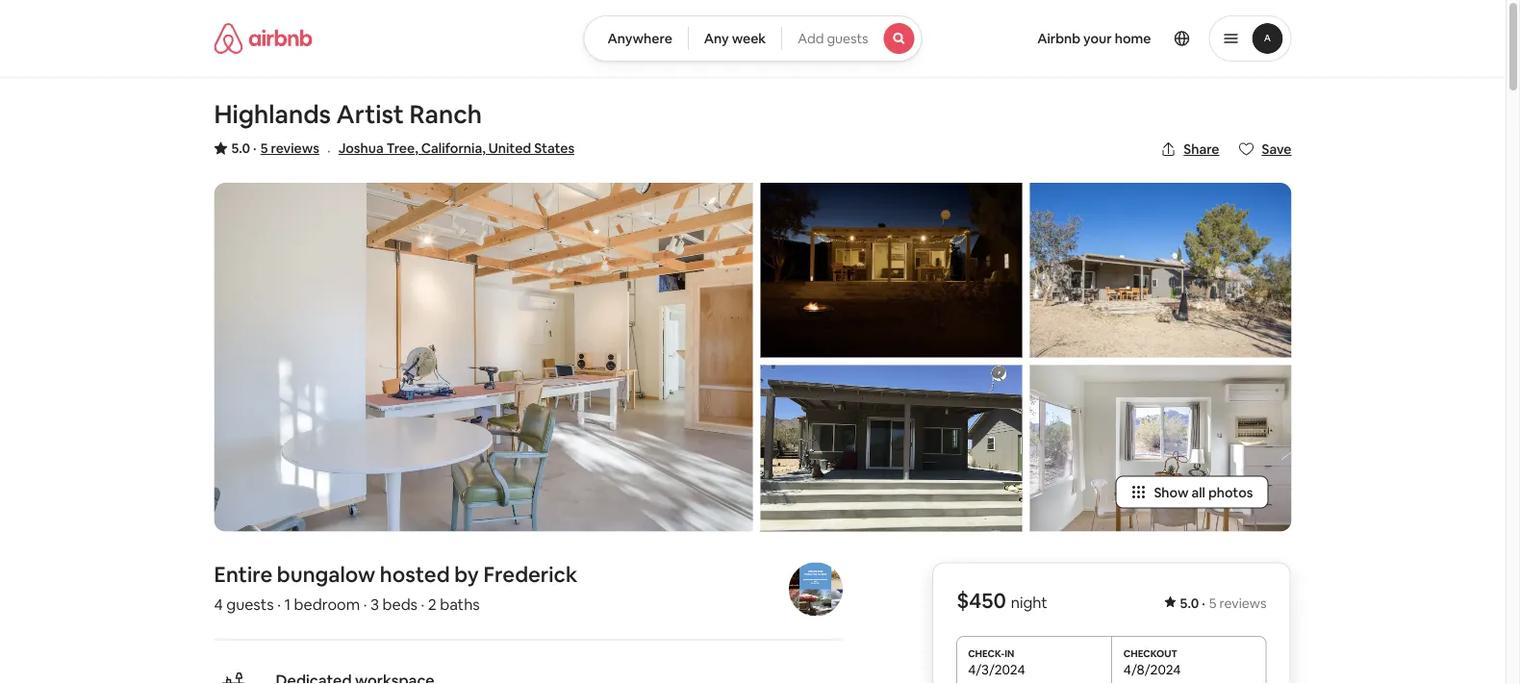 Task type: describe. For each thing, give the bounding box(es) containing it.
1
[[284, 595, 291, 615]]

home
[[1115, 30, 1152, 47]]

highlands artist ranch cottage image
[[761, 183, 1023, 357]]

profile element
[[946, 0, 1292, 77]]

0 horizontal spatial 5.0
[[231, 140, 250, 157]]

artist
[[336, 98, 404, 130]]

tree,
[[387, 140, 418, 157]]

0 vertical spatial 5
[[261, 140, 268, 157]]

united
[[489, 140, 532, 157]]

week
[[732, 30, 766, 47]]

save
[[1262, 141, 1292, 158]]

by frederick
[[455, 561, 578, 589]]

share button
[[1153, 133, 1228, 166]]

1 horizontal spatial 5.0 · 5 reviews
[[1181, 594, 1267, 612]]

any
[[704, 30, 729, 47]]

4/3/2024
[[968, 661, 1026, 679]]

add guests button
[[782, 15, 923, 62]]

joshua
[[338, 140, 384, 157]]

show all photos button
[[1116, 476, 1269, 509]]

beds
[[383, 595, 418, 615]]

$450 night
[[957, 587, 1048, 614]]

highlands artist ranch image 5 image
[[1030, 365, 1292, 532]]

save button
[[1232, 133, 1300, 166]]

california,
[[421, 140, 486, 157]]

4
[[214, 595, 223, 615]]

bedroom
[[294, 595, 360, 615]]

any week
[[704, 30, 766, 47]]

hosted
[[380, 561, 450, 589]]

highlands
[[214, 98, 331, 130]]

highlands artist ranch
[[214, 98, 482, 130]]

· inside · joshua tree, california, united states
[[327, 140, 331, 160]]

· joshua tree, california, united states
[[327, 140, 575, 160]]

0 horizontal spatial 5.0 · 5 reviews
[[231, 140, 319, 157]]

airbnb
[[1038, 30, 1081, 47]]

5 reviews button
[[261, 139, 319, 158]]

share
[[1184, 141, 1220, 158]]



Task type: vqa. For each thing, say whether or not it's contained in the screenshot.
the left before
no



Task type: locate. For each thing, give the bounding box(es) containing it.
photos
[[1209, 484, 1254, 501]]

5.0 · 5 reviews
[[231, 140, 319, 157], [1181, 594, 1267, 612]]

joshua tree, california, united states button
[[338, 137, 575, 160]]

highlands artist ranch image 4 image
[[1030, 183, 1292, 357]]

highlands artist ranch image 3 image
[[761, 365, 1023, 532]]

guests right 'add'
[[827, 30, 869, 47]]

airbnb your home
[[1038, 30, 1152, 47]]

night
[[1011, 593, 1048, 612]]

1 horizontal spatial 5
[[1210, 594, 1217, 612]]

2
[[428, 595, 437, 615]]

4/8/2024
[[1124, 661, 1182, 679]]

0 vertical spatial 5.0 · 5 reviews
[[231, 140, 319, 157]]

bungalow
[[277, 561, 376, 589]]

1 vertical spatial 5
[[1210, 594, 1217, 612]]

reviews
[[271, 140, 319, 157], [1220, 594, 1267, 612]]

1 vertical spatial 5.0 · 5 reviews
[[1181, 594, 1267, 612]]

ranch
[[409, 98, 482, 130]]

guests down entire
[[226, 595, 274, 615]]

0 vertical spatial reviews
[[271, 140, 319, 157]]

guests inside the entire bungalow hosted by frederick 4 guests · 1 bedroom · 3 beds · 2 baths
[[226, 595, 274, 615]]

0 vertical spatial 5.0
[[231, 140, 250, 157]]

guests inside button
[[827, 30, 869, 47]]

guests
[[827, 30, 869, 47], [226, 595, 274, 615]]

anywhere
[[608, 30, 673, 47]]

1 horizontal spatial guests
[[827, 30, 869, 47]]

0 horizontal spatial reviews
[[271, 140, 319, 157]]

show all photos
[[1155, 484, 1254, 501]]

1 vertical spatial 5.0
[[1181, 594, 1200, 612]]

$450
[[957, 587, 1007, 614]]

5.0
[[231, 140, 250, 157], [1181, 594, 1200, 612]]

add guests
[[798, 30, 869, 47]]

show
[[1155, 484, 1189, 501]]

0 horizontal spatial 5
[[261, 140, 268, 157]]

your
[[1084, 30, 1112, 47]]

1 vertical spatial reviews
[[1220, 594, 1267, 612]]

learn more about the host, frederick. image
[[789, 563, 843, 617], [789, 563, 843, 617]]

any week button
[[688, 15, 783, 62]]

5
[[261, 140, 268, 157], [1210, 594, 1217, 612]]

None search field
[[584, 15, 923, 62]]

entire
[[214, 561, 273, 589]]

1 vertical spatial guests
[[226, 595, 274, 615]]

none search field containing anywhere
[[584, 15, 923, 62]]

anywhere button
[[584, 15, 689, 62]]

5.0 down 'highlands'
[[231, 140, 250, 157]]

states
[[534, 140, 575, 157]]

main studio image
[[214, 183, 753, 532]]

add
[[798, 30, 824, 47]]

0 horizontal spatial guests
[[226, 595, 274, 615]]

5.0 up 4/8/2024
[[1181, 594, 1200, 612]]

airbnb your home link
[[1026, 18, 1163, 59]]

·
[[253, 140, 257, 157], [327, 140, 331, 160], [1202, 594, 1206, 612], [277, 595, 281, 615], [364, 595, 367, 615], [421, 595, 425, 615]]

3
[[370, 595, 379, 615]]

all
[[1192, 484, 1206, 501]]

1 horizontal spatial 5.0
[[1181, 594, 1200, 612]]

0 vertical spatial guests
[[827, 30, 869, 47]]

entire bungalow hosted by frederick 4 guests · 1 bedroom · 3 beds · 2 baths
[[214, 561, 578, 615]]

1 horizontal spatial reviews
[[1220, 594, 1267, 612]]

baths
[[440, 595, 480, 615]]



